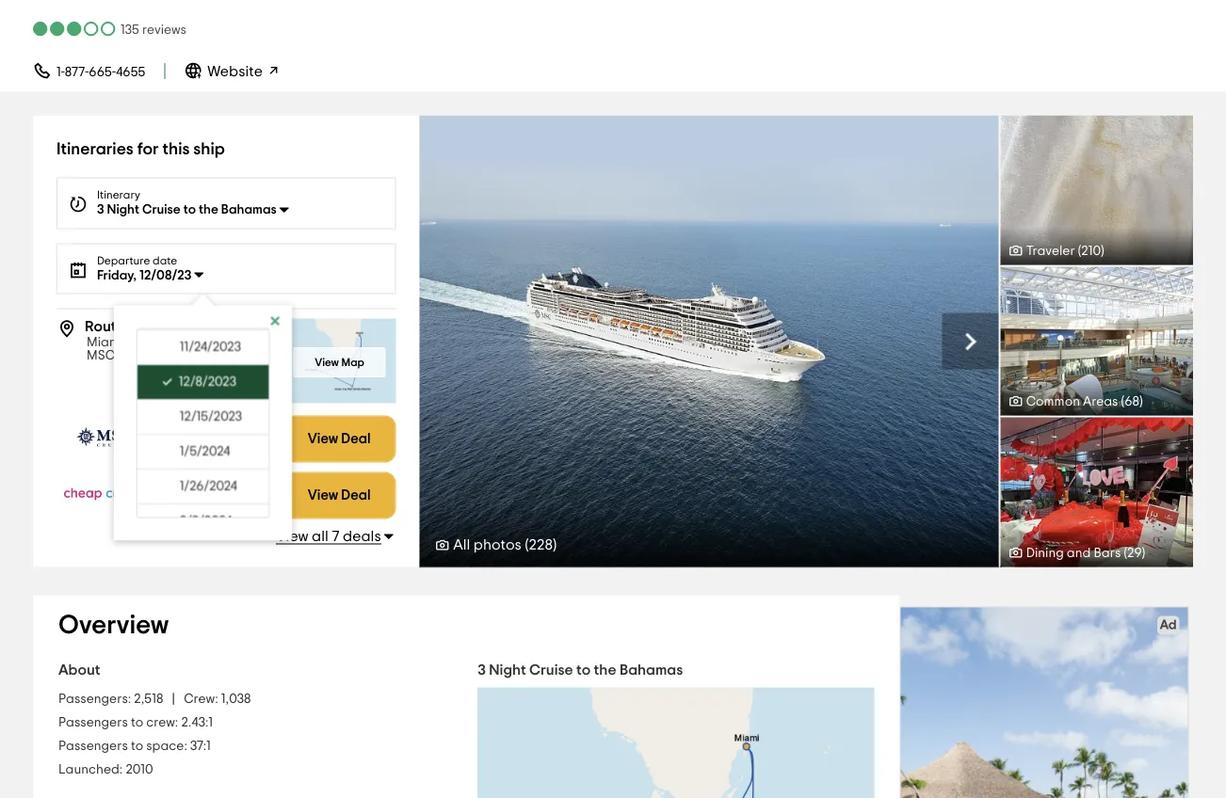 Task type: describe. For each thing, give the bounding box(es) containing it.
itinerary
[[97, 190, 140, 201]]

itineraries for this ship
[[57, 140, 225, 157]]

7
[[332, 529, 340, 544]]

deals
[[343, 529, 381, 544]]

2,518
[[134, 694, 163, 707]]

passengers: 2,518 | crew: 1,038
[[58, 694, 251, 707]]

website
[[208, 64, 266, 79]]

210
[[1082, 245, 1101, 258]]

135 reviews
[[121, 23, 187, 36]]

passengers for passengers to crew:
[[58, 717, 128, 730]]

date
[[153, 256, 177, 267]]

view left map
[[315, 357, 339, 368]]

view all 7 deals
[[276, 529, 381, 544]]

1 vertical spatial the
[[594, 663, 617, 678]]

) right bars
[[1142, 547, 1146, 560]]

map
[[342, 357, 365, 368]]

passengers to crew: 2.43 :1
[[58, 717, 213, 730]]

877-
[[65, 65, 89, 79]]

common
[[1027, 395, 1081, 409]]

miami,
[[87, 336, 126, 349]]

1 vertical spatial 3 night cruise to the bahamas
[[478, 663, 683, 678]]

$169 $109 pp
[[218, 420, 274, 446]]

reserve,
[[163, 349, 215, 362]]

135
[[121, 23, 139, 36]]

1/5/2024
[[180, 445, 230, 458]]

0 horizontal spatial 3
[[97, 203, 104, 216]]

launched: 2010
[[58, 764, 153, 777]]

view map
[[315, 357, 365, 368]]

all
[[312, 529, 329, 544]]

crew:
[[146, 717, 178, 730]]

msc
[[87, 349, 115, 362]]

view up "all"
[[308, 489, 338, 503]]

route
[[85, 319, 125, 334]]

37
[[190, 741, 203, 754]]

|
[[172, 694, 175, 707]]

west,
[[153, 336, 186, 349]]

0 horizontal spatial bahamas
[[221, 203, 277, 216]]

dining
[[1027, 547, 1064, 560]]

ship
[[193, 140, 225, 157]]

dining and bars ( 29 )
[[1027, 547, 1146, 560]]

deal for pp
[[341, 489, 371, 503]]

passengers to space: 37 :1
[[58, 741, 211, 754]]

665-
[[89, 65, 116, 79]]

view deal for pp
[[308, 489, 371, 503]]

0 vertical spatial cruise
[[142, 203, 181, 216]]

pp inside $169 $109 pp
[[256, 432, 274, 446]]

miami
[[218, 349, 254, 362]]

about
[[58, 663, 100, 678]]

advertisement region
[[900, 607, 1189, 799]]

( right areas
[[1122, 395, 1125, 409]]

$339 pp
[[217, 490, 274, 507]]

route miami, key west, ocean cay msc marine reserve, miami
[[85, 319, 258, 362]]

view left "all"
[[276, 529, 309, 544]]

11/24/2023
[[180, 341, 241, 354]]

friday,
[[97, 269, 137, 282]]

view right $169 $109 pp
[[308, 433, 338, 447]]

the map for this itinerary is not available at this time. image
[[478, 688, 875, 799]]

ocean
[[189, 336, 230, 349]]

1 vertical spatial cruise
[[530, 663, 573, 678]]

overview
[[58, 613, 169, 639]]

( right the traveler
[[1079, 245, 1082, 258]]

all photos ( 228 )
[[453, 538, 557, 553]]

1 vertical spatial night
[[489, 663, 526, 678]]

space:
[[146, 741, 187, 754]]



Task type: vqa. For each thing, say whether or not it's contained in the screenshot.
first "Deal" from the top
yes



Task type: locate. For each thing, give the bounding box(es) containing it.
( right bars
[[1124, 547, 1128, 560]]

2.43
[[181, 717, 205, 730]]

traveler ( 210 )
[[1027, 245, 1105, 258]]

night
[[107, 203, 139, 216], [489, 663, 526, 678]]

1 vertical spatial view deal
[[308, 489, 371, 503]]

0 horizontal spatial night
[[107, 203, 139, 216]]

0 vertical spatial night
[[107, 203, 139, 216]]

common areas ( 68 )
[[1027, 395, 1143, 409]]

0 horizontal spatial cruise
[[142, 203, 181, 216]]

pp
[[256, 432, 274, 446], [256, 492, 274, 506]]

view deal up 7
[[308, 489, 371, 503]]

1 passengers from the top
[[58, 717, 128, 730]]

228
[[529, 538, 553, 553]]

full
[[686, 332, 715, 351]]

itineraries
[[57, 140, 134, 157]]

2 passengers from the top
[[58, 741, 128, 754]]

:1 for passengers to space: 37 :1
[[203, 741, 211, 754]]

3 of 5 bubbles image
[[33, 20, 118, 37]]

2 deal from the top
[[341, 489, 371, 503]]

1 horizontal spatial 3
[[478, 663, 486, 678]]

key
[[129, 336, 150, 349]]

areas
[[1084, 395, 1119, 409]]

4655
[[116, 65, 145, 79]]

2 pp from the top
[[256, 492, 274, 506]]

1-
[[57, 65, 65, 79]]

(
[[1079, 245, 1082, 258], [1122, 395, 1125, 409], [525, 538, 529, 553], [1124, 547, 1128, 560]]

1 vertical spatial deal
[[341, 489, 371, 503]]

cruise
[[142, 203, 181, 216], [530, 663, 573, 678]]

0 vertical spatial deal
[[341, 433, 371, 447]]

0 vertical spatial the
[[199, 203, 218, 216]]

( right photos
[[525, 538, 529, 553]]

) right areas
[[1140, 395, 1143, 409]]

1-877-665-4655 link
[[33, 61, 145, 80]]

1 vertical spatial bahamas
[[620, 663, 683, 678]]

1-877-665-4655
[[57, 65, 145, 79]]

68
[[1125, 395, 1140, 409]]

bahamas down ship
[[221, 203, 277, 216]]

0 horizontal spatial 3 night cruise to the bahamas
[[97, 203, 277, 216]]

deal down map
[[341, 433, 371, 447]]

and
[[1067, 547, 1091, 560]]

3
[[97, 203, 104, 216], [478, 663, 486, 678]]

for
[[137, 140, 159, 157]]

) right the traveler
[[1101, 245, 1105, 258]]

1 horizontal spatial bahamas
[[620, 663, 683, 678]]

0 horizontal spatial the
[[199, 203, 218, 216]]

1 horizontal spatial night
[[489, 663, 526, 678]]

12/08/23
[[139, 269, 192, 282]]

pp inside $339 pp
[[256, 492, 274, 506]]

:1 down 2.43
[[203, 741, 211, 754]]

view deal for $109
[[308, 433, 371, 447]]

passengers up "launched:"
[[58, 741, 128, 754]]

1 deal from the top
[[341, 433, 371, 447]]

view
[[315, 357, 339, 368], [308, 433, 338, 447], [308, 489, 338, 503], [276, 529, 309, 544]]

view deal down view map
[[308, 433, 371, 447]]

12/8/2023
[[179, 375, 236, 389]]

$109
[[218, 429, 255, 446]]

departure
[[97, 256, 150, 267]]

1 horizontal spatial 3 night cruise to the bahamas
[[478, 663, 683, 678]]

bahamas
[[221, 203, 277, 216], [620, 663, 683, 678]]

:1 down crew:
[[205, 717, 213, 730]]

pp down $169
[[256, 432, 274, 446]]

1 pp from the top
[[256, 432, 274, 446]]

0 vertical spatial 3 night cruise to the bahamas
[[97, 203, 277, 216]]

1 horizontal spatial the
[[594, 663, 617, 678]]

1 vertical spatial pp
[[256, 492, 274, 506]]

deal for $109
[[341, 433, 371, 447]]

0 vertical spatial :1
[[205, 717, 213, 730]]

passengers
[[58, 717, 128, 730], [58, 741, 128, 754]]

deal up "deals"
[[341, 489, 371, 503]]

view deal
[[308, 433, 371, 447], [308, 489, 371, 503]]

$339
[[217, 490, 255, 507]]

marine
[[118, 349, 160, 362]]

passengers for passengers to space:
[[58, 741, 128, 754]]

12/15/2023
[[180, 410, 242, 424]]

1/26/2024
[[180, 480, 237, 493]]

view
[[719, 332, 756, 351]]

3 night cruise to the bahamas
[[97, 203, 277, 216], [478, 663, 683, 678]]

launched:
[[58, 764, 123, 777]]

bars
[[1094, 547, 1121, 560]]

traveler
[[1027, 245, 1076, 258]]

1 horizontal spatial cruise
[[530, 663, 573, 678]]

0 vertical spatial 3
[[97, 203, 104, 216]]

all
[[453, 538, 470, 553]]

) right photos
[[553, 538, 557, 553]]

pp right the $339
[[256, 492, 274, 506]]

0 vertical spatial view deal
[[308, 433, 371, 447]]

)
[[1101, 245, 1105, 258], [1140, 395, 1143, 409], [553, 538, 557, 553], [1142, 547, 1146, 560]]

the
[[199, 203, 218, 216], [594, 663, 617, 678]]

1 view deal from the top
[[308, 433, 371, 447]]

:1
[[205, 717, 213, 730], [203, 741, 211, 754]]

2 view deal from the top
[[308, 489, 371, 503]]

to
[[183, 203, 196, 216], [577, 663, 591, 678], [131, 717, 143, 730], [131, 741, 143, 754]]

2/2/2024
[[180, 515, 232, 528]]

this
[[163, 140, 190, 157]]

departure date friday, 12/08/23
[[97, 256, 192, 282]]

passengers:
[[58, 694, 131, 707]]

0 vertical spatial passengers
[[58, 717, 128, 730]]

1,038
[[221, 694, 251, 707]]

0 vertical spatial pp
[[256, 432, 274, 446]]

photos
[[474, 538, 522, 553]]

deal
[[341, 433, 371, 447], [341, 489, 371, 503]]

29
[[1128, 547, 1142, 560]]

$169
[[251, 420, 274, 431]]

cay
[[233, 336, 258, 349]]

full view
[[686, 332, 756, 351]]

1 vertical spatial passengers
[[58, 741, 128, 754]]

2010
[[126, 764, 153, 777]]

0 vertical spatial bahamas
[[221, 203, 277, 216]]

1 vertical spatial :1
[[203, 741, 211, 754]]

crew:
[[184, 694, 218, 707]]

reviews
[[142, 23, 187, 36]]

1 vertical spatial 3
[[478, 663, 486, 678]]

:1 for passengers to crew: 2.43 :1
[[205, 717, 213, 730]]

passengers down passengers:
[[58, 717, 128, 730]]

bahamas up the map for this itinerary is not available at this time. image at the bottom
[[620, 663, 683, 678]]



